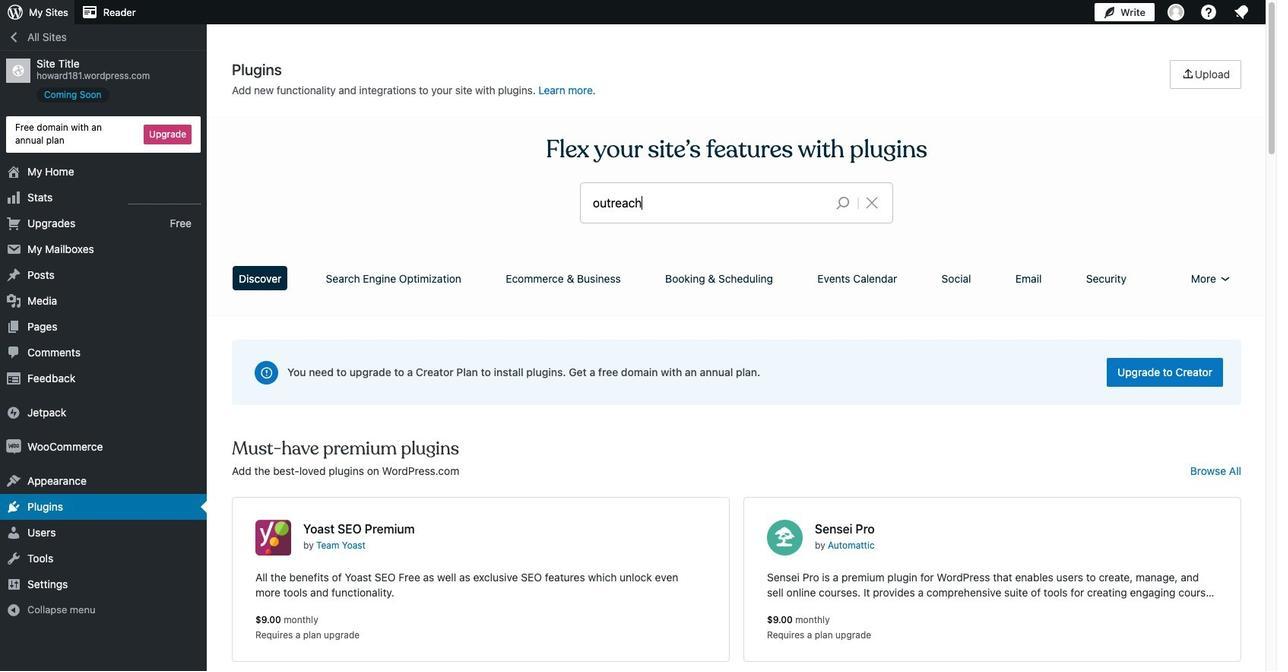 Task type: locate. For each thing, give the bounding box(es) containing it.
plugin icon image
[[256, 520, 291, 556], [767, 520, 803, 556]]

None search field
[[581, 183, 893, 223]]

close search image
[[853, 194, 891, 212]]

Search search field
[[593, 183, 825, 223]]

1 plugin icon image from the left
[[256, 520, 291, 556]]

0 vertical spatial img image
[[6, 405, 21, 420]]

1 img image from the top
[[6, 405, 21, 420]]

0 horizontal spatial plugin icon image
[[256, 520, 291, 556]]

open search image
[[825, 192, 863, 214]]

img image
[[6, 405, 21, 420], [6, 439, 21, 454]]

main content
[[227, 60, 1247, 672]]

1 vertical spatial img image
[[6, 439, 21, 454]]

1 horizontal spatial plugin icon image
[[767, 520, 803, 556]]



Task type: describe. For each thing, give the bounding box(es) containing it.
2 img image from the top
[[6, 439, 21, 454]]

help image
[[1200, 3, 1218, 21]]

manage your notifications image
[[1233, 3, 1251, 21]]

2 plugin icon image from the left
[[767, 520, 803, 556]]

my profile image
[[1168, 4, 1185, 21]]

highest hourly views 0 image
[[129, 194, 201, 204]]



Task type: vqa. For each thing, say whether or not it's contained in the screenshot.
progress bar
no



